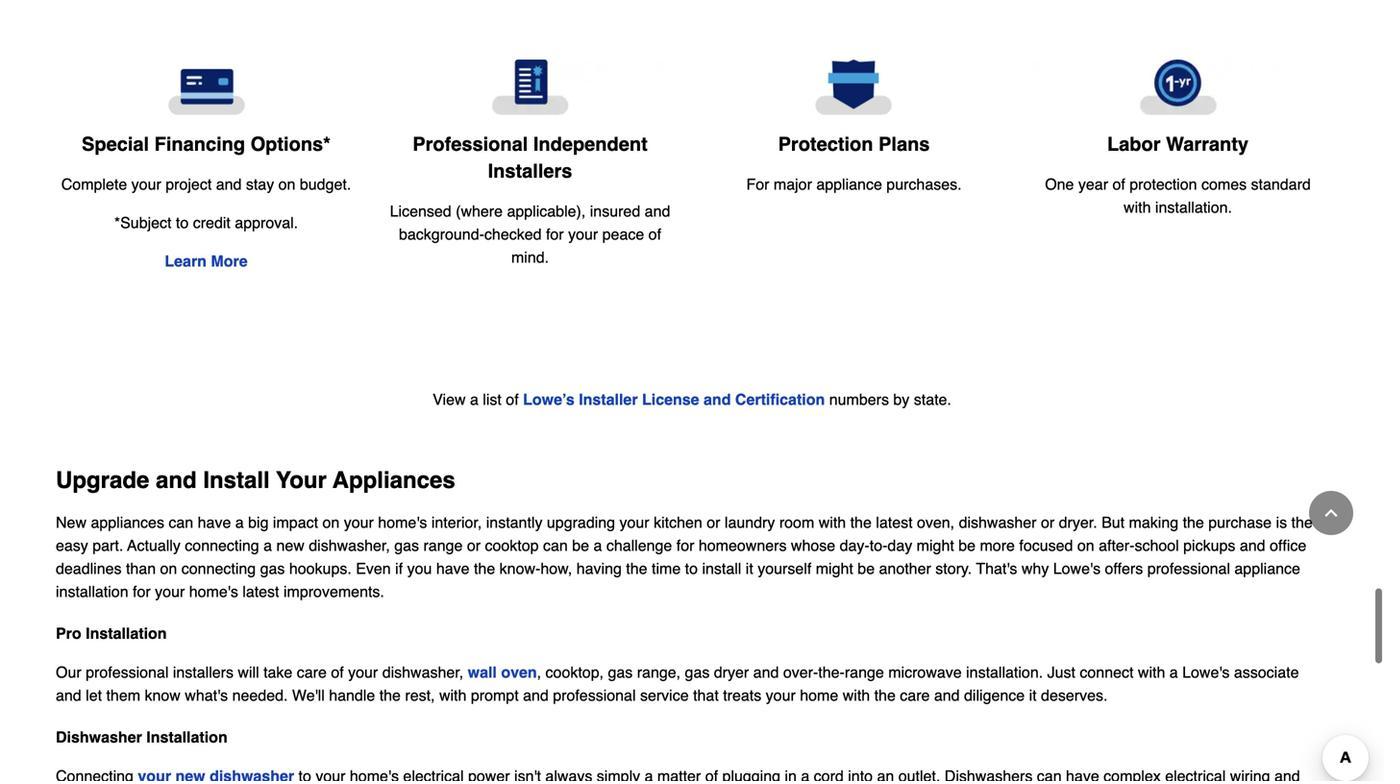 Task type: vqa. For each thing, say whether or not it's contained in the screenshot.
the of inside the Licensed (where applicable), insured and background-checked for your peace of mind.
yes



Task type: describe. For each thing, give the bounding box(es) containing it.
them
[[106, 687, 140, 705]]

installers
[[488, 160, 572, 182]]

complete your project and stay on budget.
[[61, 176, 351, 193]]

whose
[[791, 537, 836, 555]]

a blue badge icon. image
[[708, 60, 1001, 115]]

range,
[[637, 664, 681, 682]]

for inside licensed (where applicable), insured and background-checked for your peace of mind.
[[546, 226, 564, 243]]

and up treats
[[753, 664, 779, 682]]

professional
[[413, 133, 528, 155]]

and left install
[[156, 467, 197, 494]]

your up the challenge
[[620, 514, 650, 532]]

of inside one year of protection comes standard with installation.
[[1113, 176, 1126, 193]]

care inside , cooktop, gas range, gas dryer and over-the-range microwave installation. just connect with a lowe's associate and let them know what's needed. we'll handle the rest, with prompt and professional service that treats your home with the care and diligence it deserves.
[[900, 687, 930, 705]]

that
[[693, 687, 719, 705]]

purchases.
[[887, 176, 962, 193]]

protection plans
[[778, 133, 930, 155]]

the-
[[818, 664, 845, 682]]

your up the handle
[[348, 664, 378, 682]]

lowe's inside , cooktop, gas range, gas dryer and over-the-range microwave installation. just connect with a lowe's associate and let them know what's needed. we'll handle the rest, with prompt and professional service that treats your home with the care and diligence it deserves.
[[1183, 664, 1230, 682]]

improvements.
[[284, 583, 384, 601]]

prompt
[[471, 687, 519, 705]]

chevron up image
[[1322, 504, 1341, 523]]

pro installation
[[56, 625, 167, 643]]

pickups
[[1184, 537, 1236, 555]]

a left new
[[264, 537, 272, 555]]

independent
[[533, 133, 648, 155]]

will
[[238, 664, 259, 682]]

with down the-
[[843, 687, 870, 705]]

1 vertical spatial home's
[[189, 583, 238, 601]]

deadlines
[[56, 560, 122, 578]]

stay
[[246, 176, 274, 193]]

,
[[537, 664, 541, 682]]

kitchen
[[654, 514, 703, 532]]

view
[[433, 391, 466, 409]]

oven,
[[917, 514, 955, 532]]

a dark blue credit card icon. image
[[60, 60, 353, 116]]

microwave
[[888, 664, 962, 682]]

is
[[1276, 514, 1287, 532]]

let
[[86, 687, 102, 705]]

1 vertical spatial professional
[[86, 664, 169, 682]]

learn more
[[165, 253, 248, 270]]

checked
[[484, 226, 542, 243]]

dishwasher, inside new appliances can have a big impact on your home's interior, instantly upgrading your kitchen or laundry room with the latest oven, dishwasher or dryer. but making the purchase is the easy part. actually connecting a new dishwasher, gas range or cooktop can be a challenge for homeowners whose day-to-day might be more focused on after-school pickups and office deadlines than on connecting gas hookups. even if you have the know-how, having the time to install it yourself might be another story. that's why lowe's offers professional appliance installation for your home's latest improvements.
[[309, 537, 390, 555]]

gas up that
[[685, 664, 710, 682]]

to-
[[870, 537, 888, 555]]

learn
[[165, 253, 207, 270]]

gas left range,
[[608, 664, 633, 682]]

with inside new appliances can have a big impact on your home's interior, instantly upgrading your kitchen or laundry room with the latest oven, dishwasher or dryer. but making the purchase is the easy part. actually connecting a new dishwasher, gas range or cooktop can be a challenge for homeowners whose day-to-day might be more focused on after-school pickups and office deadlines than on connecting gas hookups. even if you have the know-how, having the time to install it yourself might be another story. that's why lowe's offers professional appliance installation for your home's latest improvements.
[[819, 514, 846, 532]]

2 vertical spatial for
[[133, 583, 151, 601]]

upgrade
[[56, 467, 149, 494]]

0 horizontal spatial latest
[[243, 583, 279, 601]]

a inside , cooktop, gas range, gas dryer and over-the-range microwave installation. just connect with a lowe's associate and let them know what's needed. we'll handle the rest, with prompt and professional service that treats your home with the care and diligence it deserves.
[[1170, 664, 1178, 682]]

your inside , cooktop, gas range, gas dryer and over-the-range microwave installation. just connect with a lowe's associate and let them know what's needed. we'll handle the rest, with prompt and professional service that treats your home with the care and diligence it deserves.
[[766, 687, 796, 705]]

a left the 'list'
[[470, 391, 479, 409]]

1 horizontal spatial be
[[858, 560, 875, 578]]

it inside , cooktop, gas range, gas dryer and over-the-range microwave installation. just connect with a lowe's associate and let them know what's needed. we'll handle the rest, with prompt and professional service that treats your home with the care and diligence it deserves.
[[1029, 687, 1037, 705]]

major
[[774, 176, 812, 193]]

appliances
[[333, 467, 455, 494]]

0 horizontal spatial care
[[297, 664, 327, 682]]

treats
[[723, 687, 762, 705]]

a up having in the bottom left of the page
[[594, 537, 602, 555]]

home
[[800, 687, 839, 705]]

service
[[640, 687, 689, 705]]

licensed
[[390, 202, 452, 220]]

gas up if
[[394, 537, 419, 555]]

to inside new appliances can have a big impact on your home's interior, instantly upgrading your kitchen or laundry room with the latest oven, dishwasher or dryer. but making the purchase is the easy part. actually connecting a new dishwasher, gas range or cooktop can be a challenge for homeowners whose day-to-day might be more focused on after-school pickups and office deadlines than on connecting gas hookups. even if you have the know-how, having the time to install it yourself might be another story. that's why lowe's offers professional appliance installation for your home's latest improvements.
[[685, 560, 698, 578]]

lowe's
[[523, 391, 575, 409]]

options*
[[251, 133, 331, 155]]

having
[[577, 560, 622, 578]]

special
[[82, 133, 149, 155]]

diligence
[[964, 687, 1025, 705]]

a dark blue background check icon. image
[[384, 60, 677, 115]]

laundry
[[725, 514, 775, 532]]

approval.
[[235, 214, 298, 232]]

range inside new appliances can have a big impact on your home's interior, instantly upgrading your kitchen or laundry room with the latest oven, dishwasher or dryer. but making the purchase is the easy part. actually connecting a new dishwasher, gas range or cooktop can be a challenge for homeowners whose day-to-day might be more focused on after-school pickups and office deadlines than on connecting gas hookups. even if you have the know-how, having the time to install it yourself might be another story. that's why lowe's offers professional appliance installation for your home's latest improvements.
[[423, 537, 463, 555]]

interior,
[[431, 514, 482, 532]]

than
[[126, 560, 156, 578]]

license
[[642, 391, 699, 409]]

new appliances can have a big impact on your home's interior, instantly upgrading your kitchen or laundry room with the latest oven, dishwasher or dryer. but making the purchase is the easy part. actually connecting a new dishwasher, gas range or cooktop can be a challenge for homeowners whose day-to-day might be more focused on after-school pickups and office deadlines than on connecting gas hookups. even if you have the know-how, having the time to install it yourself might be another story. that's why lowe's offers professional appliance installation for your home's latest improvements.
[[56, 514, 1313, 601]]

appliances
[[91, 514, 164, 532]]

your
[[276, 467, 327, 494]]

2 horizontal spatial or
[[1041, 514, 1055, 532]]

our
[[56, 664, 81, 682]]

of up the handle
[[331, 664, 344, 682]]

what's
[[185, 687, 228, 705]]

but
[[1102, 514, 1125, 532]]

part.
[[93, 537, 123, 555]]

offers
[[1105, 560, 1143, 578]]

wall
[[468, 664, 497, 682]]

background-
[[399, 226, 484, 243]]

office
[[1270, 537, 1307, 555]]

project
[[166, 176, 212, 193]]

dishwasher installation
[[56, 729, 228, 747]]

installers
[[173, 664, 234, 682]]

day-
[[840, 537, 870, 555]]

dishwasher
[[56, 729, 142, 747]]

appliance inside new appliances can have a big impact on your home's interior, instantly upgrading your kitchen or laundry room with the latest oven, dishwasher or dryer. but making the purchase is the easy part. actually connecting a new dishwasher, gas range or cooktop can be a challenge for homeowners whose day-to-day might be more focused on after-school pickups and office deadlines than on connecting gas hookups. even if you have the know-how, having the time to install it yourself might be another story. that's why lowe's offers professional appliance installation for your home's latest improvements.
[[1235, 560, 1301, 578]]

0 vertical spatial can
[[169, 514, 193, 532]]

needed.
[[232, 687, 288, 705]]

of inside licensed (where applicable), insured and background-checked for your peace of mind.
[[649, 226, 661, 243]]

special financing options*
[[82, 133, 331, 155]]

by
[[893, 391, 910, 409]]

room
[[779, 514, 814, 532]]

one
[[1045, 176, 1074, 193]]

the down microwave
[[874, 687, 896, 705]]

you
[[407, 560, 432, 578]]

lowe's inside new appliances can have a big impact on your home's interior, instantly upgrading your kitchen or laundry room with the latest oven, dishwasher or dryer. but making the purchase is the easy part. actually connecting a new dishwasher, gas range or cooktop can be a challenge for homeowners whose day-to-day might be more focused on after-school pickups and office deadlines than on connecting gas hookups. even if you have the know-how, having the time to install it yourself might be another story. that's why lowe's offers professional appliance installation for your home's latest improvements.
[[1053, 560, 1101, 578]]

1 vertical spatial dishwasher,
[[382, 664, 464, 682]]

your inside licensed (where applicable), insured and background-checked for your peace of mind.
[[568, 226, 598, 243]]

installation. inside one year of protection comes standard with installation.
[[1155, 199, 1232, 217]]

year
[[1079, 176, 1108, 193]]



Task type: locate. For each thing, give the bounding box(es) containing it.
why
[[1022, 560, 1049, 578]]

a left big on the left bottom of the page
[[235, 514, 244, 532]]

1 horizontal spatial care
[[900, 687, 930, 705]]

latest
[[876, 514, 913, 532], [243, 583, 279, 601]]

0 horizontal spatial range
[[423, 537, 463, 555]]

the up day-
[[850, 514, 872, 532]]

1 horizontal spatial appliance
[[1235, 560, 1301, 578]]

your down over-
[[766, 687, 796, 705]]

1 horizontal spatial professional
[[553, 687, 636, 705]]

your
[[131, 176, 161, 193], [568, 226, 598, 243], [344, 514, 374, 532], [620, 514, 650, 532], [155, 583, 185, 601], [348, 664, 378, 682], [766, 687, 796, 705]]

on
[[278, 176, 296, 193], [323, 514, 340, 532], [1078, 537, 1095, 555], [160, 560, 177, 578]]

0 vertical spatial have
[[198, 514, 231, 532]]

0 vertical spatial for
[[546, 226, 564, 243]]

1 horizontal spatial have
[[436, 560, 470, 578]]

your down insured
[[568, 226, 598, 243]]

1 vertical spatial appliance
[[1235, 560, 1301, 578]]

of
[[1113, 176, 1126, 193], [649, 226, 661, 243], [506, 391, 519, 409], [331, 664, 344, 682]]

state.
[[914, 391, 952, 409]]

the left rest,
[[379, 687, 401, 705]]

lowe's down "focused"
[[1053, 560, 1101, 578]]

professional inside , cooktop, gas range, gas dryer and over-the-range microwave installation. just connect with a lowe's associate and let them know what's needed. we'll handle the rest, with prompt and professional service that treats your home with the care and diligence it deserves.
[[553, 687, 636, 705]]

for down kitchen
[[677, 537, 694, 555]]

1 vertical spatial to
[[685, 560, 698, 578]]

new
[[276, 537, 305, 555]]

1 horizontal spatial to
[[685, 560, 698, 578]]

more
[[980, 537, 1015, 555]]

1 vertical spatial connecting
[[181, 560, 256, 578]]

cooktop
[[485, 537, 539, 555]]

2 horizontal spatial be
[[959, 537, 976, 555]]

1 horizontal spatial installation.
[[1155, 199, 1232, 217]]

or down interior,
[[467, 537, 481, 555]]

know
[[145, 687, 181, 705]]

your up '*subject'
[[131, 176, 161, 193]]

range left microwave
[[845, 664, 884, 682]]

lowe's installer license and certification link
[[523, 391, 825, 409]]

be down upgrading
[[572, 537, 589, 555]]

on right stay
[[278, 176, 296, 193]]

to right time
[[685, 560, 698, 578]]

range
[[423, 537, 463, 555], [845, 664, 884, 682]]

1 horizontal spatial might
[[917, 537, 954, 555]]

instantly
[[486, 514, 543, 532]]

another
[[879, 560, 931, 578]]

and inside new appliances can have a big impact on your home's interior, instantly upgrading your kitchen or laundry room with the latest oven, dishwasher or dryer. but making the purchase is the easy part. actually connecting a new dishwasher, gas range or cooktop can be a challenge for homeowners whose day-to-day might be more focused on after-school pickups and office deadlines than on connecting gas hookups. even if you have the know-how, having the time to install it yourself might be another story. that's why lowe's offers professional appliance installation for your home's latest improvements.
[[1240, 537, 1266, 555]]

the right is
[[1292, 514, 1313, 532]]

professional up them
[[86, 664, 169, 682]]

it right diligence
[[1029, 687, 1037, 705]]

0 horizontal spatial might
[[816, 560, 854, 578]]

1 vertical spatial latest
[[243, 583, 279, 601]]

oven
[[501, 664, 537, 682]]

2 horizontal spatial for
[[677, 537, 694, 555]]

1 vertical spatial installation.
[[966, 664, 1043, 682]]

for down the "applicable),"
[[546, 226, 564, 243]]

it down homeowners at the bottom right
[[746, 560, 753, 578]]

can up the how,
[[543, 537, 568, 555]]

0 vertical spatial home's
[[378, 514, 427, 532]]

0 vertical spatial appliance
[[816, 176, 882, 193]]

have right you
[[436, 560, 470, 578]]

protection
[[1130, 176, 1197, 193]]

installation. down protection
[[1155, 199, 1232, 217]]

professional down cooktop,
[[553, 687, 636, 705]]

0 vertical spatial latest
[[876, 514, 913, 532]]

licensed (where applicable), insured and background-checked for your peace of mind.
[[390, 202, 670, 266]]

installation for dishwasher installation
[[146, 729, 228, 747]]

deserves.
[[1041, 687, 1108, 705]]

after-
[[1099, 537, 1135, 555]]

0 horizontal spatial it
[[746, 560, 753, 578]]

range inside , cooktop, gas range, gas dryer and over-the-range microwave installation. just connect with a lowe's associate and let them know what's needed. we'll handle the rest, with prompt and professional service that treats your home with the care and diligence it deserves.
[[845, 664, 884, 682]]

dishwasher
[[959, 514, 1037, 532]]

budget.
[[300, 176, 351, 193]]

with right rest,
[[439, 687, 467, 705]]

, cooktop, gas range, gas dryer and over-the-range microwave installation. just connect with a lowe's associate and let them know what's needed. we'll handle the rest, with prompt and professional service that treats your home with the care and diligence it deserves.
[[56, 664, 1299, 705]]

and right insured
[[645, 202, 670, 220]]

a right connect
[[1170, 664, 1178, 682]]

or right kitchen
[[707, 514, 720, 532]]

installation. inside , cooktop, gas range, gas dryer and over-the-range microwave installation. just connect with a lowe's associate and let them know what's needed. we'll handle the rest, with prompt and professional service that treats your home with the care and diligence it deserves.
[[966, 664, 1043, 682]]

installation
[[86, 625, 167, 643], [146, 729, 228, 747]]

more
[[211, 253, 248, 270]]

0 horizontal spatial professional
[[86, 664, 169, 682]]

a blue 1-year labor warranty icon. image
[[1032, 60, 1325, 116]]

connect
[[1080, 664, 1134, 682]]

1 horizontal spatial it
[[1029, 687, 1037, 705]]

labor warranty
[[1107, 133, 1249, 155]]

the down the challenge
[[626, 560, 647, 578]]

1 horizontal spatial or
[[707, 514, 720, 532]]

0 horizontal spatial appliance
[[816, 176, 882, 193]]

installation. up diligence
[[966, 664, 1043, 682]]

have
[[198, 514, 231, 532], [436, 560, 470, 578]]

on down actually
[[160, 560, 177, 578]]

*subject
[[114, 214, 172, 232]]

0 vertical spatial to
[[176, 214, 189, 232]]

comes
[[1202, 176, 1247, 193]]

for
[[746, 176, 769, 193]]

new
[[56, 514, 87, 532]]

1 vertical spatial for
[[677, 537, 694, 555]]

of right year
[[1113, 176, 1126, 193]]

hookups.
[[289, 560, 352, 578]]

appliance down protection plans
[[816, 176, 882, 193]]

associate
[[1234, 664, 1299, 682]]

of right the 'list'
[[506, 391, 519, 409]]

0 vertical spatial dishwasher,
[[309, 537, 390, 555]]

1 vertical spatial might
[[816, 560, 854, 578]]

1 vertical spatial installation
[[146, 729, 228, 747]]

appliance
[[816, 176, 882, 193], [1235, 560, 1301, 578]]

1 horizontal spatial can
[[543, 537, 568, 555]]

dryer
[[714, 664, 749, 682]]

0 horizontal spatial have
[[198, 514, 231, 532]]

0 horizontal spatial lowe's
[[1053, 560, 1101, 578]]

with inside one year of protection comes standard with installation.
[[1124, 199, 1151, 217]]

latest down new
[[243, 583, 279, 601]]

1 vertical spatial range
[[845, 664, 884, 682]]

and inside licensed (where applicable), insured and background-checked for your peace of mind.
[[645, 202, 670, 220]]

credit
[[193, 214, 231, 232]]

1 horizontal spatial for
[[546, 226, 564, 243]]

home's down 'appliances'
[[378, 514, 427, 532]]

connecting
[[185, 537, 259, 555], [181, 560, 256, 578]]

installation.
[[1155, 199, 1232, 217], [966, 664, 1043, 682]]

0 vertical spatial might
[[917, 537, 954, 555]]

might
[[917, 537, 954, 555], [816, 560, 854, 578]]

actually
[[127, 537, 181, 555]]

installation for pro installation
[[86, 625, 167, 643]]

0 horizontal spatial for
[[133, 583, 151, 601]]

care
[[297, 664, 327, 682], [900, 687, 930, 705]]

installation down "what's"
[[146, 729, 228, 747]]

have left big on the left bottom of the page
[[198, 514, 231, 532]]

1 vertical spatial lowe's
[[1183, 664, 1230, 682]]

one year of protection comes standard with installation.
[[1045, 176, 1311, 217]]

0 vertical spatial it
[[746, 560, 753, 578]]

certification
[[735, 391, 825, 409]]

story.
[[936, 560, 972, 578]]

dishwasher, up rest,
[[382, 664, 464, 682]]

and right license at the bottom
[[704, 391, 731, 409]]

0 vertical spatial care
[[297, 664, 327, 682]]

0 horizontal spatial to
[[176, 214, 189, 232]]

might down day-
[[816, 560, 854, 578]]

0 horizontal spatial can
[[169, 514, 193, 532]]

be down day-
[[858, 560, 875, 578]]

for major appliance purchases.
[[746, 176, 962, 193]]

2 vertical spatial professional
[[553, 687, 636, 705]]

a
[[470, 391, 479, 409], [235, 514, 244, 532], [264, 537, 272, 555], [594, 537, 602, 555], [1170, 664, 1178, 682]]

0 vertical spatial professional
[[1148, 560, 1230, 578]]

professional down pickups
[[1148, 560, 1230, 578]]

for down than
[[133, 583, 151, 601]]

0 vertical spatial range
[[423, 537, 463, 555]]

0 vertical spatial connecting
[[185, 537, 259, 555]]

and left stay
[[216, 176, 242, 193]]

mind.
[[511, 249, 549, 266]]

home's up installers
[[189, 583, 238, 601]]

latest up day
[[876, 514, 913, 532]]

professional independent installers
[[413, 133, 648, 182]]

1 vertical spatial it
[[1029, 687, 1037, 705]]

0 horizontal spatial be
[[572, 537, 589, 555]]

scroll to top element
[[1309, 491, 1354, 535]]

can up actually
[[169, 514, 193, 532]]

care down microwave
[[900, 687, 930, 705]]

and down microwave
[[934, 687, 960, 705]]

0 vertical spatial lowe's
[[1053, 560, 1101, 578]]

and down our
[[56, 687, 81, 705]]

of right peace
[[649, 226, 661, 243]]

to
[[176, 214, 189, 232], [685, 560, 698, 578]]

your up "even"
[[344, 514, 374, 532]]

1 vertical spatial can
[[543, 537, 568, 555]]

1 vertical spatial have
[[436, 560, 470, 578]]

might down oven,
[[917, 537, 954, 555]]

warranty
[[1166, 133, 1249, 155]]

with up 'whose'
[[819, 514, 846, 532]]

range down interior,
[[423, 537, 463, 555]]

your down than
[[155, 583, 185, 601]]

or
[[707, 514, 720, 532], [1041, 514, 1055, 532], [467, 537, 481, 555]]

care up we'll
[[297, 664, 327, 682]]

and down ,
[[523, 687, 549, 705]]

install
[[702, 560, 742, 578]]

over-
[[783, 664, 818, 682]]

0 vertical spatial installation.
[[1155, 199, 1232, 217]]

the left know-
[[474, 560, 495, 578]]

to left credit
[[176, 214, 189, 232]]

on down dryer.
[[1078, 537, 1095, 555]]

the up pickups
[[1183, 514, 1204, 532]]

with
[[1124, 199, 1151, 217], [819, 514, 846, 532], [1138, 664, 1165, 682], [439, 687, 467, 705], [843, 687, 870, 705]]

0 horizontal spatial installation.
[[966, 664, 1043, 682]]

1 horizontal spatial home's
[[378, 514, 427, 532]]

*subject to credit approval.
[[114, 214, 298, 232]]

be up story.
[[959, 537, 976, 555]]

view a list of lowe's installer license and certification numbers by state.
[[433, 391, 952, 409]]

our professional installers will take care of your dishwasher, wall oven
[[56, 664, 537, 682]]

upgrade and install your appliances
[[56, 467, 455, 494]]

focused
[[1019, 537, 1073, 555]]

dishwasher, up "even"
[[309, 537, 390, 555]]

and down purchase in the right bottom of the page
[[1240, 537, 1266, 555]]

1 horizontal spatial range
[[845, 664, 884, 682]]

we'll
[[292, 687, 325, 705]]

installation down 'installation'
[[86, 625, 167, 643]]

upgrading
[[547, 514, 615, 532]]

it inside new appliances can have a big impact on your home's interior, instantly upgrading your kitchen or laundry room with the latest oven, dishwasher or dryer. but making the purchase is the easy part. actually connecting a new dishwasher, gas range or cooktop can be a challenge for homeowners whose day-to-day might be more focused on after-school pickups and office deadlines than on connecting gas hookups. even if you have the know-how, having the time to install it yourself might be another story. that's why lowe's offers professional appliance installation for your home's latest improvements.
[[746, 560, 753, 578]]

1 horizontal spatial latest
[[876, 514, 913, 532]]

or up "focused"
[[1041, 514, 1055, 532]]

gas
[[394, 537, 419, 555], [260, 560, 285, 578], [608, 664, 633, 682], [685, 664, 710, 682]]

with right connect
[[1138, 664, 1165, 682]]

0 horizontal spatial home's
[[189, 583, 238, 601]]

appliance down office
[[1235, 560, 1301, 578]]

purchase
[[1209, 514, 1272, 532]]

yourself
[[758, 560, 812, 578]]

how,
[[541, 560, 572, 578]]

2 horizontal spatial professional
[[1148, 560, 1230, 578]]

1 vertical spatial care
[[900, 687, 930, 705]]

list
[[483, 391, 502, 409]]

peace
[[602, 226, 644, 243]]

lowe's left associate
[[1183, 664, 1230, 682]]

on right impact
[[323, 514, 340, 532]]

just
[[1047, 664, 1076, 682]]

if
[[395, 560, 403, 578]]

install
[[203, 467, 270, 494]]

with down protection
[[1124, 199, 1151, 217]]

time
[[652, 560, 681, 578]]

home's
[[378, 514, 427, 532], [189, 583, 238, 601]]

0 horizontal spatial or
[[467, 537, 481, 555]]

0 vertical spatial installation
[[86, 625, 167, 643]]

1 horizontal spatial lowe's
[[1183, 664, 1230, 682]]

complete
[[61, 176, 127, 193]]

gas down new
[[260, 560, 285, 578]]

professional inside new appliances can have a big impact on your home's interior, instantly upgrading your kitchen or laundry room with the latest oven, dishwasher or dryer. but making the purchase is the easy part. actually connecting a new dishwasher, gas range or cooktop can be a challenge for homeowners whose day-to-day might be more focused on after-school pickups and office deadlines than on connecting gas hookups. even if you have the know-how, having the time to install it yourself might be another story. that's why lowe's offers professional appliance installation for your home's latest improvements.
[[1148, 560, 1230, 578]]



